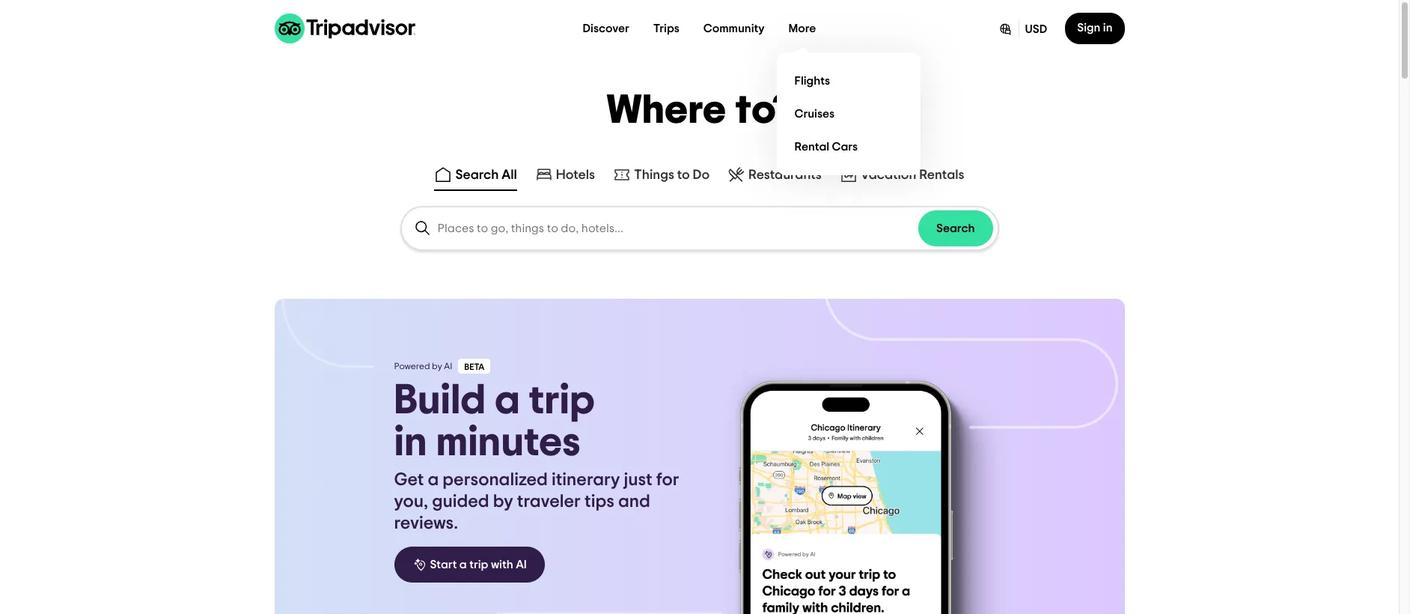 Task type: vqa. For each thing, say whether or not it's contained in the screenshot.
Next month ICON
no



Task type: locate. For each thing, give the bounding box(es) containing it.
in right sign
[[1104, 22, 1113, 34]]

hotels
[[556, 168, 595, 182]]

with
[[491, 559, 513, 571]]

traveler
[[517, 493, 581, 511]]

search for search all
[[456, 168, 499, 182]]

Search search field
[[402, 207, 998, 249], [438, 222, 919, 235]]

vacation rentals button
[[837, 162, 968, 191]]

for
[[657, 471, 680, 489]]

more
[[789, 22, 817, 34]]

a inside button
[[460, 559, 467, 571]]

just
[[624, 471, 653, 489]]

2 vertical spatial a
[[460, 559, 467, 571]]

1 horizontal spatial by
[[493, 493, 513, 511]]

usd button
[[986, 13, 1060, 44]]

cars
[[832, 140, 858, 152]]

0 vertical spatial search
[[456, 168, 499, 182]]

menu
[[777, 52, 921, 175]]

0 horizontal spatial in
[[394, 422, 427, 464]]

trip for ai
[[470, 559, 489, 571]]

ai
[[444, 362, 453, 371], [516, 559, 527, 571]]

1 vertical spatial search
[[937, 222, 975, 234]]

tripadvisor image
[[274, 13, 415, 43]]

1 vertical spatial by
[[493, 493, 513, 511]]

1 vertical spatial trip
[[470, 559, 489, 571]]

a right the get
[[428, 471, 439, 489]]

search search field down the do
[[402, 207, 998, 249]]

search
[[456, 168, 499, 182], [937, 222, 975, 234]]

trip for minutes
[[529, 380, 595, 422]]

start
[[430, 559, 457, 571]]

where to?
[[607, 91, 793, 131]]

ai left beta
[[444, 362, 453, 371]]

and
[[618, 493, 651, 511]]

0 vertical spatial trip
[[529, 380, 595, 422]]

in inside build a trip in minutes get a personalized itinerary just for you, guided by traveler tips and reviews.
[[394, 422, 427, 464]]

in up the get
[[394, 422, 427, 464]]

discover
[[583, 22, 630, 34]]

search for search
[[937, 222, 975, 234]]

sign in
[[1078, 22, 1113, 34]]

get
[[394, 471, 424, 489]]

guided
[[432, 493, 489, 511]]

search image
[[414, 219, 432, 237]]

trip
[[529, 380, 595, 422], [470, 559, 489, 571]]

0 horizontal spatial by
[[432, 362, 442, 371]]

by down personalized
[[493, 493, 513, 511]]

1 horizontal spatial a
[[460, 559, 467, 571]]

flights link
[[789, 64, 909, 97]]

things to do
[[634, 168, 710, 182]]

1 horizontal spatial search
[[937, 222, 975, 234]]

do
[[693, 168, 710, 182]]

trip inside build a trip in minutes get a personalized itinerary just for you, guided by traveler tips and reviews.
[[529, 380, 595, 422]]

menu containing flights
[[777, 52, 921, 175]]

2 horizontal spatial a
[[495, 380, 520, 422]]

powered
[[394, 362, 430, 371]]

hotels link
[[535, 165, 595, 183]]

1 horizontal spatial ai
[[516, 559, 527, 571]]

vacation rentals link
[[840, 165, 965, 183]]

ai right with
[[516, 559, 527, 571]]

0 vertical spatial by
[[432, 362, 442, 371]]

a
[[495, 380, 520, 422], [428, 471, 439, 489], [460, 559, 467, 571]]

tab list containing search all
[[0, 160, 1400, 194]]

search search field down to
[[438, 222, 919, 235]]

1 horizontal spatial trip
[[529, 380, 595, 422]]

by
[[432, 362, 442, 371], [493, 493, 513, 511]]

things to do link
[[613, 165, 710, 183]]

discover button
[[571, 13, 642, 43]]

in
[[1104, 22, 1113, 34], [394, 422, 427, 464]]

by right powered
[[432, 362, 442, 371]]

by inside build a trip in minutes get a personalized itinerary just for you, guided by traveler tips and reviews.
[[493, 493, 513, 511]]

more button
[[777, 13, 829, 43]]

sign in link
[[1066, 13, 1125, 44]]

1 horizontal spatial in
[[1104, 22, 1113, 34]]

0 horizontal spatial ai
[[444, 362, 453, 371]]

search down rentals
[[937, 222, 975, 234]]

search inside button
[[937, 222, 975, 234]]

rentals
[[920, 168, 965, 182]]

start a trip with ai
[[430, 559, 527, 571]]

powered by ai
[[394, 362, 453, 371]]

search left the all
[[456, 168, 499, 182]]

community button
[[692, 13, 777, 43]]

1 vertical spatial in
[[394, 422, 427, 464]]

tab list
[[0, 160, 1400, 194]]

all
[[502, 168, 517, 182]]

reviews.
[[394, 514, 458, 532]]

1 vertical spatial ai
[[516, 559, 527, 571]]

0 horizontal spatial search
[[456, 168, 499, 182]]

a right start
[[460, 559, 467, 571]]

0 horizontal spatial trip
[[470, 559, 489, 571]]

search inside 'button'
[[456, 168, 499, 182]]

a right build
[[495, 380, 520, 422]]

0 horizontal spatial a
[[428, 471, 439, 489]]

0 vertical spatial a
[[495, 380, 520, 422]]

trip inside button
[[470, 559, 489, 571]]

you,
[[394, 493, 428, 511]]



Task type: describe. For each thing, give the bounding box(es) containing it.
vacation
[[861, 168, 917, 182]]

cruises link
[[789, 97, 909, 130]]

restaurants button
[[725, 162, 825, 191]]

trips
[[654, 22, 680, 34]]

things to do button
[[610, 162, 713, 191]]

tips
[[585, 493, 615, 511]]

start a trip with ai button
[[394, 547, 545, 583]]

rental cars link
[[789, 130, 909, 163]]

usd
[[1026, 23, 1048, 35]]

trips button
[[642, 13, 692, 43]]

search button
[[919, 210, 993, 246]]

restaurants link
[[728, 165, 822, 183]]

sign
[[1078, 22, 1101, 34]]

rental
[[795, 140, 830, 152]]

build a trip in minutes get a personalized itinerary just for you, guided by traveler tips and reviews.
[[394, 380, 680, 532]]

vacation rentals
[[861, 168, 965, 182]]

1 vertical spatial a
[[428, 471, 439, 489]]

personalized
[[443, 471, 548, 489]]

hotels button
[[532, 162, 598, 191]]

0 vertical spatial ai
[[444, 362, 453, 371]]

search all button
[[432, 162, 520, 191]]

a for build
[[495, 380, 520, 422]]

0 vertical spatial in
[[1104, 22, 1113, 34]]

build
[[394, 380, 486, 422]]

to?
[[736, 91, 793, 131]]

minutes
[[436, 422, 581, 464]]

community
[[704, 22, 765, 34]]

search search field containing search
[[402, 207, 998, 249]]

a for start
[[460, 559, 467, 571]]

beta
[[465, 362, 485, 371]]

search all
[[456, 168, 517, 182]]

flights
[[795, 75, 830, 86]]

cruises
[[795, 107, 835, 119]]

rental cars
[[795, 140, 858, 152]]

ai inside button
[[516, 559, 527, 571]]

to
[[678, 168, 690, 182]]

things
[[634, 168, 675, 182]]

itinerary
[[552, 471, 620, 489]]

where
[[607, 91, 727, 131]]

restaurants
[[749, 168, 822, 182]]



